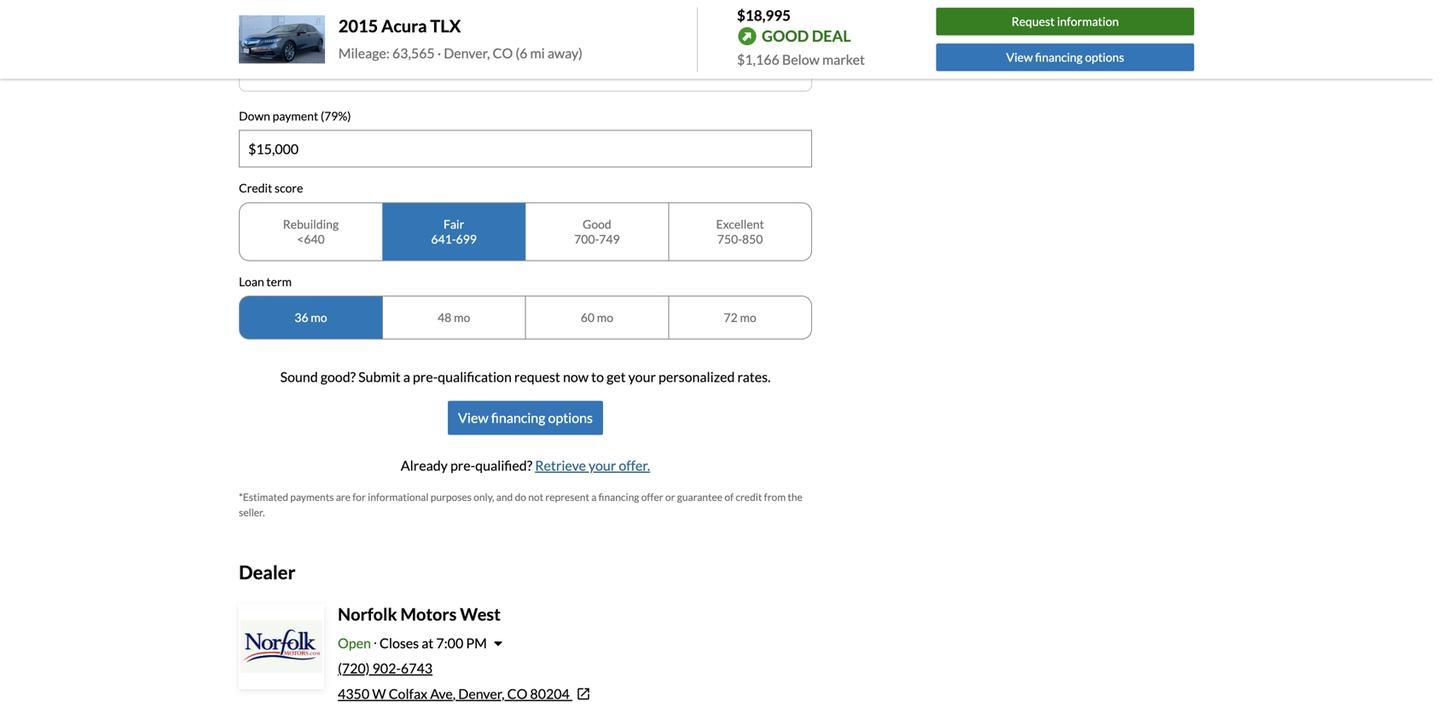 Task type: describe. For each thing, give the bounding box(es) containing it.
now
[[563, 369, 589, 386]]

and
[[496, 492, 513, 504]]

sound good? submit a pre-qualification request now to get your personalized rates.
[[280, 369, 771, 386]]

good
[[762, 27, 809, 45]]

guarantee
[[677, 492, 723, 504]]

excellent 750-850
[[716, 217, 764, 246]]

mo for 60 mo
[[597, 311, 613, 325]]

good deal
[[762, 27, 851, 45]]

the
[[788, 492, 803, 504]]

rebuilding <640
[[283, 217, 339, 246]]

loan term
[[239, 275, 292, 289]]

market
[[822, 51, 865, 68]]

get
[[607, 369, 626, 386]]

tlx
[[430, 16, 461, 36]]

acura
[[381, 16, 427, 36]]

do
[[515, 492, 526, 504]]

63,565
[[392, 45, 435, 61]]

request
[[1012, 14, 1055, 29]]

(79%)
[[321, 109, 351, 123]]

seller.
[[239, 507, 265, 519]]

(720)
[[338, 661, 370, 677]]

credit
[[239, 181, 272, 195]]

below
[[782, 51, 820, 68]]

score
[[275, 181, 303, 195]]

co
[[493, 45, 513, 61]]

to
[[591, 369, 604, 386]]

for
[[353, 492, 366, 504]]

rebuilding
[[283, 217, 339, 232]]

750-
[[717, 232, 742, 246]]

$18,995
[[737, 6, 791, 24]]

away)
[[548, 45, 583, 61]]

72 mo
[[724, 311, 757, 325]]

a inside "*estimated payments are for informational purposes only, and do not represent a financing offer or guarantee of credit from the seller."
[[591, 492, 597, 504]]

view financing options for the left view financing options button
[[458, 410, 593, 427]]

closes
[[380, 636, 419, 652]]

6743
[[401, 661, 433, 677]]

0 horizontal spatial view financing options button
[[448, 402, 603, 436]]

902-
[[372, 661, 401, 677]]

qualified?
[[475, 458, 532, 474]]

norfolk motors west link
[[338, 605, 501, 625]]

2015 acura tlx mileage: 63,565 · denver, co (6 mi away)
[[339, 16, 583, 61]]

already pre-qualified? retrieve your offer.
[[401, 458, 650, 474]]

700-
[[574, 232, 599, 246]]

open
[[338, 636, 371, 652]]

down payment (79%)
[[239, 109, 351, 123]]

loan
[[239, 275, 264, 289]]

mileage:
[[339, 45, 390, 61]]

mi
[[530, 45, 545, 61]]

36
[[295, 311, 308, 325]]

0 horizontal spatial of
[[510, 45, 522, 61]]

denver,
[[444, 45, 490, 61]]

are
[[336, 492, 351, 504]]

excellent
[[716, 217, 764, 232]]

open closes at 7:00 pm
[[338, 636, 487, 652]]

good
[[583, 217, 611, 232]]

financing for the left view financing options button
[[491, 410, 545, 427]]

submit
[[358, 369, 401, 386]]

personalized
[[659, 369, 735, 386]]

(720) 902-6743 link
[[338, 661, 433, 677]]

represent
[[546, 492, 589, 504]]

west
[[460, 605, 501, 625]]

apr of 15.84%
[[481, 45, 570, 61]]

60
[[581, 311, 595, 325]]

2015
[[339, 16, 378, 36]]

$1,166 below market
[[737, 51, 865, 68]]

0 vertical spatial pre-
[[413, 369, 438, 386]]

699
[[456, 232, 477, 246]]

norfolk motors west
[[338, 605, 501, 625]]

informational
[[368, 492, 429, 504]]



Task type: locate. For each thing, give the bounding box(es) containing it.
1 mo from the left
[[311, 311, 327, 325]]

financing
[[1035, 50, 1083, 64], [491, 410, 545, 427], [599, 492, 639, 504]]

credit score
[[239, 181, 303, 195]]

0 horizontal spatial a
[[403, 369, 410, 386]]

options down now
[[548, 410, 593, 427]]

retrieve
[[535, 458, 586, 474]]

749
[[599, 232, 620, 246]]

view financing options
[[1006, 50, 1124, 64], [458, 410, 593, 427]]

credit
[[736, 492, 762, 504]]

from
[[764, 492, 786, 504]]

financing left offer
[[599, 492, 639, 504]]

2015 acura tlx image
[[239, 15, 325, 64]]

7:00
[[436, 636, 463, 652]]

of left mi
[[510, 45, 522, 61]]

$1,166
[[737, 51, 780, 68]]

36 mo
[[295, 311, 327, 325]]

view financing options down sound good? submit a pre-qualification request now to get your personalized rates.
[[458, 410, 593, 427]]

at
[[422, 636, 434, 652]]

request information
[[1012, 14, 1119, 29]]

850
[[742, 232, 763, 246]]

view
[[1006, 50, 1033, 64], [458, 410, 489, 427]]

641-
[[431, 232, 456, 246]]

0 vertical spatial of
[[510, 45, 522, 61]]

options down information
[[1085, 50, 1124, 64]]

offer.
[[619, 458, 650, 474]]

0 horizontal spatial your
[[589, 458, 616, 474]]

1 horizontal spatial financing
[[599, 492, 639, 504]]

2 horizontal spatial financing
[[1035, 50, 1083, 64]]

financing down request information button
[[1035, 50, 1083, 64]]

a
[[403, 369, 410, 386], [591, 492, 597, 504]]

0 vertical spatial a
[[403, 369, 410, 386]]

already
[[401, 458, 448, 474]]

mo right 36
[[311, 311, 327, 325]]

payments
[[290, 492, 334, 504]]

financing inside "*estimated payments are for informational purposes only, and do not represent a financing offer or guarantee of credit from the seller."
[[599, 492, 639, 504]]

4 mo from the left
[[740, 311, 757, 325]]

2 mo from the left
[[454, 311, 470, 325]]

of inside "*estimated payments are for informational purposes only, and do not represent a financing offer or guarantee of credit from the seller."
[[725, 492, 734, 504]]

view down qualification
[[458, 410, 489, 427]]

not
[[528, 492, 544, 504]]

good 700-749
[[574, 217, 620, 246]]

1 vertical spatial options
[[548, 410, 593, 427]]

retrieve your offer. link
[[535, 458, 650, 474]]

request
[[514, 369, 560, 386]]

norfolk motors west image
[[241, 607, 322, 689]]

mo right 60
[[597, 311, 613, 325]]

mo for 36 mo
[[311, 311, 327, 325]]

(6
[[516, 45, 528, 61]]

1 horizontal spatial a
[[591, 492, 597, 504]]

1 horizontal spatial view financing options button
[[936, 43, 1194, 71]]

0 vertical spatial view financing options
[[1006, 50, 1124, 64]]

*estimated
[[239, 492, 288, 504]]

1 vertical spatial your
[[589, 458, 616, 474]]

rates.
[[738, 369, 771, 386]]

mo right 72
[[740, 311, 757, 325]]

apr
[[481, 45, 507, 61]]

*estimated payments are for informational purposes only, and do not represent a financing offer or guarantee of credit from the seller.
[[239, 492, 803, 519]]

0 horizontal spatial pre-
[[413, 369, 438, 386]]

0 vertical spatial view financing options button
[[936, 43, 1194, 71]]

15.84%
[[525, 45, 570, 61]]

3 mo from the left
[[597, 311, 613, 325]]

fair
[[444, 217, 464, 232]]

0 horizontal spatial view
[[458, 410, 489, 427]]

pre- up purposes
[[450, 458, 475, 474]]

48
[[438, 311, 452, 325]]

0 vertical spatial options
[[1085, 50, 1124, 64]]

your right get
[[628, 369, 656, 386]]

<640
[[297, 232, 325, 246]]

fair 641-699
[[431, 217, 477, 246]]

dealer
[[239, 562, 296, 584]]

financing down sound good? submit a pre-qualification request now to get your personalized rates.
[[491, 410, 545, 427]]

1 horizontal spatial view financing options
[[1006, 50, 1124, 64]]

offer
[[641, 492, 663, 504]]

options
[[1085, 50, 1124, 64], [548, 410, 593, 427]]

request information button
[[936, 8, 1194, 36]]

mo right 48
[[454, 311, 470, 325]]

(720) 902-6743
[[338, 661, 433, 677]]

Down payment (79%) text field
[[240, 131, 811, 167]]

your left offer.
[[589, 458, 616, 474]]

mo for 72 mo
[[740, 311, 757, 325]]

pm
[[466, 636, 487, 652]]

or
[[665, 492, 675, 504]]

down
[[239, 109, 270, 123]]

·
[[437, 45, 441, 61]]

a right submit
[[403, 369, 410, 386]]

your
[[628, 369, 656, 386], [589, 458, 616, 474]]

of
[[510, 45, 522, 61], [725, 492, 734, 504]]

2 vertical spatial financing
[[599, 492, 639, 504]]

0 vertical spatial your
[[628, 369, 656, 386]]

view financing options button down sound good? submit a pre-qualification request now to get your personalized rates.
[[448, 402, 603, 436]]

pre- right submit
[[413, 369, 438, 386]]

view down request
[[1006, 50, 1033, 64]]

0 vertical spatial view
[[1006, 50, 1033, 64]]

48 mo
[[438, 311, 470, 325]]

of left credit
[[725, 492, 734, 504]]

0 horizontal spatial options
[[548, 410, 593, 427]]

1 horizontal spatial view
[[1006, 50, 1033, 64]]

norfolk
[[338, 605, 397, 625]]

mo for 48 mo
[[454, 311, 470, 325]]

pre-
[[413, 369, 438, 386], [450, 458, 475, 474]]

only,
[[474, 492, 494, 504]]

information
[[1057, 14, 1119, 29]]

motors
[[400, 605, 457, 625]]

1 horizontal spatial of
[[725, 492, 734, 504]]

72
[[724, 311, 738, 325]]

1 vertical spatial view
[[458, 410, 489, 427]]

1 vertical spatial financing
[[491, 410, 545, 427]]

term
[[266, 275, 292, 289]]

0 vertical spatial financing
[[1035, 50, 1083, 64]]

0 horizontal spatial view financing options
[[458, 410, 593, 427]]

good?
[[321, 369, 356, 386]]

60 mo
[[581, 311, 613, 325]]

financing for view financing options button to the right
[[1035, 50, 1083, 64]]

1 horizontal spatial pre-
[[450, 458, 475, 474]]

1 horizontal spatial options
[[1085, 50, 1124, 64]]

view financing options button
[[936, 43, 1194, 71], [448, 402, 603, 436]]

caret down image
[[494, 637, 502, 651]]

1 vertical spatial of
[[725, 492, 734, 504]]

view financing options down request information button
[[1006, 50, 1124, 64]]

1 vertical spatial view financing options
[[458, 410, 593, 427]]

1 horizontal spatial your
[[628, 369, 656, 386]]

a right represent at the left bottom of page
[[591, 492, 597, 504]]

1 vertical spatial a
[[591, 492, 597, 504]]

purposes
[[431, 492, 472, 504]]

sound
[[280, 369, 318, 386]]

1 vertical spatial view financing options button
[[448, 402, 603, 436]]

qualification
[[438, 369, 512, 386]]

view financing options for view financing options button to the right
[[1006, 50, 1124, 64]]

1 vertical spatial pre-
[[450, 458, 475, 474]]

0 horizontal spatial financing
[[491, 410, 545, 427]]

view financing options button down request information button
[[936, 43, 1194, 71]]



Task type: vqa. For each thing, say whether or not it's contained in the screenshot.
3rd mo from right
yes



